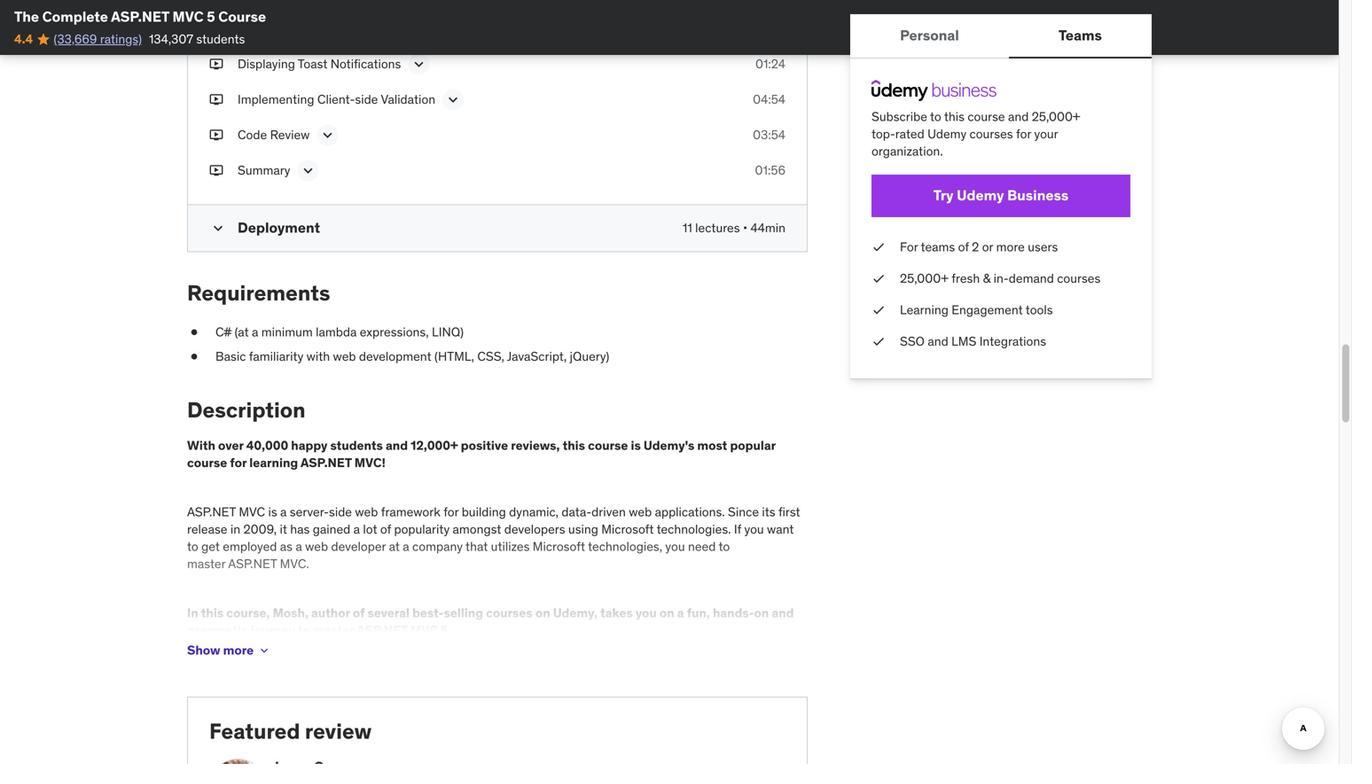 Task type: describe. For each thing, give the bounding box(es) containing it.
this inside in this course, mosh, author of several best-selling courses on udemy, takes you on a fun, hands-on and pragmatic journey to master asp.net mvc 5.
[[201, 605, 224, 621]]

development
[[359, 349, 432, 365]]

0 horizontal spatial 25,000+
[[900, 270, 949, 286]]

for inside asp.net mvc is a server-side web framework for building dynamic, data-driven web applications. since its first release in 2009, it has gained a lot of popularity amongst developers using microsoft technologies. if you want to get employed as a web developer at a company that utilizes microsoft technologies, you need to master asp.net mvc.
[[444, 504, 459, 520]]

learning engagement tools
[[900, 302, 1053, 318]]

more inside show more button
[[223, 643, 254, 659]]

has
[[290, 521, 310, 537]]

developers
[[504, 521, 565, 537]]

or
[[982, 239, 993, 255]]

validation
[[381, 91, 435, 107]]

you inside in this course, mosh, author of several best-selling courses on udemy, takes you on a fun, hands-on and pragmatic journey to master asp.net mvc 5.
[[636, 605, 657, 621]]

0 vertical spatial microsoft
[[601, 521, 654, 537]]

technologies,
[[588, 539, 662, 555]]

linq)
[[432, 324, 464, 340]]

small image
[[209, 219, 227, 237]]

learning
[[900, 302, 949, 318]]

course inside "subscribe to this course and 25,000+ top‑rated udemy courses for your organization."
[[968, 109, 1005, 125]]

udemy's
[[644, 438, 695, 454]]

users
[[1028, 239, 1058, 255]]

2 horizontal spatial you
[[744, 521, 764, 537]]

since
[[728, 504, 759, 520]]

subscribe to this course and 25,000+ top‑rated udemy courses for your organization.
[[872, 109, 1081, 159]]

need
[[688, 539, 716, 555]]

in this course, mosh, author of several best-selling courses on udemy, takes you on a fun, hands-on and pragmatic journey to master asp.net mvc 5.
[[187, 605, 794, 638]]

&
[[983, 270, 991, 286]]

review
[[305, 718, 372, 745]]

css,
[[477, 349, 504, 365]]

and inside in this course, mosh, author of several best-selling courses on udemy, takes you on a fun, hands-on and pragmatic journey to master asp.net mvc 5.
[[772, 605, 794, 621]]

2 vertical spatial course
[[187, 455, 227, 471]]

toast
[[298, 56, 328, 72]]

to right the need
[[719, 539, 730, 555]]

side web
[[329, 504, 378, 520]]

popular
[[730, 438, 776, 454]]

first
[[779, 504, 800, 520]]

displaying toast notifications
[[238, 56, 401, 72]]

journey
[[251, 622, 295, 638]]

to left get
[[187, 539, 198, 555]]

top‑rated
[[872, 126, 925, 142]]

try udemy business link
[[872, 174, 1131, 217]]

if
[[734, 521, 741, 537]]

1 on from the left
[[535, 605, 550, 621]]

xsmall image left c#
[[187, 324, 201, 341]]

2 on from the left
[[660, 605, 675, 621]]

in
[[187, 605, 198, 621]]

takes
[[600, 605, 633, 621]]

c#
[[215, 324, 232, 340]]

asp.net mvc!
[[301, 455, 386, 471]]

this inside with over 40,000 happy students and 12,000+ positive reviews, this course is udemy's most popular course for learning asp.net mvc!
[[563, 438, 585, 454]]

xsmall image left the summary
[[209, 162, 223, 179]]

show lecture description image for displaying toast notifications
[[410, 55, 428, 73]]

over
[[218, 438, 244, 454]]

framework
[[381, 504, 441, 520]]

code
[[238, 127, 267, 143]]

dynamic,
[[509, 504, 559, 520]]

teams
[[921, 239, 955, 255]]

ratings)
[[100, 31, 142, 47]]

master asp.net mvc.
[[187, 556, 309, 572]]

134,307 students
[[149, 31, 245, 47]]

0 horizontal spatial asp.net
[[111, 8, 169, 26]]

show
[[187, 643, 220, 659]]

author
[[311, 605, 350, 621]]

master
[[313, 622, 354, 638]]

and inside with over 40,000 happy students and 12,000+ positive reviews, this course is udemy's most popular course for learning asp.net mvc!
[[386, 438, 408, 454]]

code review
[[238, 127, 310, 143]]

amongst
[[453, 521, 501, 537]]

for inside "subscribe to this course and 25,000+ top‑rated udemy courses for your organization."
[[1016, 126, 1031, 142]]

javascript,
[[507, 349, 567, 365]]

44min
[[751, 220, 786, 236]]

4.4
[[14, 31, 33, 47]]

teams
[[1059, 26, 1102, 44]]

server-
[[290, 504, 329, 520]]

integrations
[[980, 333, 1046, 349]]

show more button
[[187, 633, 271, 669]]

tools
[[1026, 302, 1053, 318]]

1 horizontal spatial more
[[996, 239, 1025, 255]]

engagement
[[952, 302, 1023, 318]]

asp.net inside asp.net mvc is a server-side web framework for building dynamic, data-driven web applications. since its first release in 2009, it has gained a lot of popularity amongst developers using microsoft technologies. if you want to get employed as a web developer at a company that utilizes microsoft technologies, you need to master asp.net mvc.
[[187, 504, 236, 520]]

happy students
[[291, 438, 383, 454]]

displaying
[[238, 56, 295, 72]]

it
[[280, 521, 287, 537]]

lambda
[[316, 324, 357, 340]]

a right at
[[403, 539, 409, 555]]

with over 40,000 happy students and 12,000+ positive reviews, this course is udemy's most popular course for learning asp.net mvc!
[[187, 438, 776, 471]]

udemy business image
[[872, 80, 997, 101]]

1 vertical spatial microsoft
[[533, 539, 585, 555]]

get
[[201, 539, 220, 555]]

lms
[[952, 333, 977, 349]]

utilizes
[[491, 539, 530, 555]]

•
[[743, 220, 748, 236]]

for
[[900, 239, 918, 255]]

hands-
[[713, 605, 754, 621]]

xsmall image left implementing at the top of page
[[209, 91, 223, 108]]

try
[[933, 186, 954, 205]]

in-
[[994, 270, 1009, 286]]

5
[[207, 8, 215, 26]]

to inside "subscribe to this course and 25,000+ top‑rated udemy courses for your organization."
[[930, 109, 942, 125]]

with
[[307, 349, 330, 365]]

of inside asp.net mvc is a server-side web framework for building dynamic, data-driven web applications. since its first release in 2009, it has gained a lot of popularity amongst developers using microsoft technologies. if you want to get employed as a web developer at a company that utilizes microsoft technologies, you need to master asp.net mvc.
[[380, 521, 391, 537]]

asp.net mvc is a server-side web framework for building dynamic, data-driven web applications. since its first release in 2009, it has gained a lot of popularity amongst developers using microsoft technologies. if you want to get employed as a web developer at a company that utilizes microsoft technologies, you need to master asp.net mvc.
[[187, 504, 800, 572]]

and right the sso
[[928, 333, 949, 349]]

the complete asp.net mvc 5 course
[[14, 8, 266, 26]]

1 vertical spatial course
[[588, 438, 628, 454]]

developer
[[331, 539, 386, 555]]

web inside asp.net mvc is a server-side web framework for building dynamic, data-driven web applications. since its first release in 2009, it has gained a lot of popularity amongst developers using microsoft technologies. if you want to get employed as a web developer at a company that utilizes microsoft technologies, you need to master asp.net mvc.
[[305, 539, 328, 555]]

0 horizontal spatial mvc
[[172, 8, 204, 26]]

release
[[187, 521, 227, 537]]

(33,669
[[54, 31, 97, 47]]

asp.net mvc
[[357, 622, 438, 638]]

show lecture description image
[[299, 162, 317, 179]]

xsmall image right the 134,307
[[209, 20, 223, 37]]

want
[[767, 521, 794, 537]]



Task type: locate. For each thing, give the bounding box(es) containing it.
teams button
[[1009, 14, 1152, 57]]

courses left the your
[[970, 126, 1013, 142]]

1 vertical spatial this
[[563, 438, 585, 454]]

a right (at
[[252, 324, 258, 340]]

course
[[218, 8, 266, 26]]

0 horizontal spatial you
[[636, 605, 657, 621]]

employed
[[223, 539, 277, 555]]

xsmall image down students
[[209, 55, 223, 73]]

0 horizontal spatial more
[[223, 643, 254, 659]]

web down gained
[[305, 539, 328, 555]]

1 vertical spatial asp.net
[[187, 504, 236, 520]]

tab list
[[850, 14, 1152, 59]]

2 vertical spatial of
[[353, 605, 365, 621]]

2 horizontal spatial of
[[958, 239, 969, 255]]

xsmall image left the sso
[[872, 333, 886, 350]]

a left fun,
[[677, 605, 684, 621]]

this inside "subscribe to this course and 25,000+ top‑rated udemy courses for your organization."
[[944, 109, 965, 125]]

sso and lms integrations
[[900, 333, 1046, 349]]

1 horizontal spatial mvc
[[239, 504, 265, 520]]

1 vertical spatial udemy
[[957, 186, 1004, 205]]

134,307
[[149, 31, 193, 47]]

0 vertical spatial for
[[1016, 126, 1031, 142]]

courses inside "subscribe to this course and 25,000+ top‑rated udemy courses for your organization."
[[970, 126, 1013, 142]]

this
[[944, 109, 965, 125], [563, 438, 585, 454], [201, 605, 224, 621]]

this down udemy business image
[[944, 109, 965, 125]]

1 vertical spatial of
[[380, 521, 391, 537]]

this up pragmatic
[[201, 605, 224, 621]]

featured review
[[209, 718, 372, 745]]

submitting
[[238, 20, 299, 36]]

1 vertical spatial mvc
[[239, 504, 265, 520]]

best-
[[412, 605, 444, 621]]

2
[[972, 239, 979, 255]]

(at
[[235, 324, 249, 340]]

25,000+ fresh & in-demand courses
[[900, 270, 1101, 286]]

show lecture description image right validation
[[444, 91, 462, 108]]

a right as on the bottom
[[296, 539, 302, 555]]

25,000+ inside "subscribe to this course and 25,000+ top‑rated udemy courses for your organization."
[[1032, 109, 1081, 125]]

udemy inside "subscribe to this course and 25,000+ top‑rated udemy courses for your organization."
[[928, 126, 967, 142]]

your
[[1034, 126, 1058, 142]]

xsmall image down journey
[[257, 644, 271, 658]]

and left '12,000+'
[[386, 438, 408, 454]]

of left 2
[[958, 239, 969, 255]]

gained
[[313, 521, 351, 537]]

0 horizontal spatial web
[[305, 539, 328, 555]]

side
[[355, 91, 378, 107]]

1 horizontal spatial microsoft
[[601, 521, 654, 537]]

expressions,
[[360, 324, 429, 340]]

on
[[535, 605, 550, 621], [660, 605, 675, 621], [754, 605, 769, 621]]

show lecture description image for code review
[[319, 126, 336, 144]]

show lecture description image up validation
[[410, 55, 428, 73]]

0 horizontal spatial this
[[201, 605, 224, 621]]

this right reviews, in the left bottom of the page
[[563, 438, 585, 454]]

on left the "udemy,"
[[535, 605, 550, 621]]

xsmall image left "learning"
[[872, 301, 886, 319]]

2 vertical spatial for
[[444, 504, 459, 520]]

course down with
[[187, 455, 227, 471]]

description
[[187, 397, 306, 423]]

1 horizontal spatial is
[[631, 438, 641, 454]]

course left udemy's
[[588, 438, 628, 454]]

0 horizontal spatial on
[[535, 605, 550, 621]]

04:54
[[753, 91, 786, 107]]

mvc left 5 on the top left of the page
[[172, 8, 204, 26]]

courses right demand
[[1057, 270, 1101, 286]]

summary
[[238, 162, 290, 178]]

01:24
[[755, 56, 786, 72]]

1 vertical spatial web
[[305, 539, 328, 555]]

0 horizontal spatial is
[[268, 504, 277, 520]]

1 horizontal spatial you
[[665, 539, 685, 555]]

show more
[[187, 643, 254, 659]]

0 vertical spatial web
[[333, 349, 356, 365]]

show lecture description image for implementing client-side validation
[[444, 91, 462, 108]]

a inside in this course, mosh, author of several best-selling courses on udemy, takes you on a fun, hands-on and pragmatic journey to master asp.net mvc 5.
[[677, 605, 684, 621]]

you right takes
[[636, 605, 657, 621]]

25,000+ up "learning"
[[900, 270, 949, 286]]

data-
[[562, 504, 592, 520]]

of
[[958, 239, 969, 255], [380, 521, 391, 537], [353, 605, 365, 621]]

asp.net up release
[[187, 504, 236, 520]]

client-
[[317, 91, 355, 107]]

technologies.
[[657, 521, 731, 537]]

its
[[762, 504, 776, 520]]

submitting the form
[[238, 20, 352, 36]]

subscribe
[[872, 109, 927, 125]]

of right 'lot'
[[380, 521, 391, 537]]

xsmall image inside show more button
[[257, 644, 271, 658]]

for left the your
[[1016, 126, 1031, 142]]

0 vertical spatial udemy
[[928, 126, 967, 142]]

0 vertical spatial more
[[996, 239, 1025, 255]]

basic
[[215, 349, 246, 365]]

and up try udemy business
[[1008, 109, 1029, 125]]

0 vertical spatial asp.net
[[111, 8, 169, 26]]

fun,
[[687, 605, 710, 621]]

1 horizontal spatial asp.net
[[187, 504, 236, 520]]

1 horizontal spatial course
[[588, 438, 628, 454]]

building
[[462, 504, 506, 520]]

0 horizontal spatial microsoft
[[533, 539, 585, 555]]

microsoft
[[601, 521, 654, 537], [533, 539, 585, 555]]

2 horizontal spatial this
[[944, 109, 965, 125]]

business
[[1007, 186, 1069, 205]]

0 vertical spatial this
[[944, 109, 965, 125]]

for down over
[[230, 455, 247, 471]]

fresh
[[952, 270, 980, 286]]

1 vertical spatial more
[[223, 643, 254, 659]]

show lecture description image
[[410, 55, 428, 73], [444, 91, 462, 108], [319, 126, 336, 144]]

show lecture description image down client- on the left top of the page
[[319, 126, 336, 144]]

1 horizontal spatial show lecture description image
[[410, 55, 428, 73]]

deployment
[[238, 218, 320, 237]]

0 vertical spatial 25,000+
[[1032, 109, 1081, 125]]

with
[[187, 438, 215, 454]]

1 vertical spatial show lecture description image
[[444, 91, 462, 108]]

on right fun,
[[754, 605, 769, 621]]

0 horizontal spatial of
[[353, 605, 365, 621]]

is up 2009,
[[268, 504, 277, 520]]

udemy right try
[[957, 186, 1004, 205]]

you right if
[[744, 521, 764, 537]]

for
[[1016, 126, 1031, 142], [230, 455, 247, 471], [444, 504, 459, 520]]

try udemy business
[[933, 186, 1069, 205]]

to down mosh,
[[298, 622, 310, 638]]

xsmall image left basic
[[187, 348, 201, 366]]

0 vertical spatial course
[[968, 109, 1005, 125]]

for teams of 2 or more users
[[900, 239, 1058, 255]]

of inside in this course, mosh, author of several best-selling courses on udemy, takes you on a fun, hands-on and pragmatic journey to master asp.net mvc 5.
[[353, 605, 365, 621]]

review
[[270, 127, 310, 143]]

course,
[[226, 605, 270, 621]]

as
[[280, 539, 293, 555]]

0 horizontal spatial for
[[230, 455, 247, 471]]

mvc inside asp.net mvc is a server-side web framework for building dynamic, data-driven web applications. since its first release in 2009, it has gained a lot of popularity amongst developers using microsoft technologies. if you want to get employed as a web developer at a company that utilizes microsoft technologies, you need to master asp.net mvc.
[[239, 504, 265, 520]]

for up amongst at the left
[[444, 504, 459, 520]]

2 vertical spatial you
[[636, 605, 657, 621]]

0 horizontal spatial course
[[187, 455, 227, 471]]

to inside in this course, mosh, author of several best-selling courses on udemy, takes you on a fun, hands-on and pragmatic journey to master asp.net mvc 5.
[[298, 622, 310, 638]]

0 vertical spatial show lecture description image
[[410, 55, 428, 73]]

12,000+
[[411, 438, 458, 454]]

1 horizontal spatial of
[[380, 521, 391, 537]]

2 vertical spatial show lecture description image
[[319, 126, 336, 144]]

2 horizontal spatial show lecture description image
[[444, 91, 462, 108]]

0 vertical spatial courses
[[970, 126, 1013, 142]]

course
[[968, 109, 1005, 125], [588, 438, 628, 454], [187, 455, 227, 471]]

0 horizontal spatial courses
[[970, 126, 1013, 142]]

reviews,
[[511, 438, 560, 454]]

is left udemy's
[[631, 438, 641, 454]]

more right the or
[[996, 239, 1025, 255]]

xsmall image
[[209, 55, 223, 73], [209, 162, 223, 179], [872, 238, 886, 256], [872, 270, 886, 287], [187, 324, 201, 341], [872, 333, 886, 350], [187, 348, 201, 366], [257, 644, 271, 658]]

course down udemy business image
[[968, 109, 1005, 125]]

0 vertical spatial is
[[631, 438, 641, 454]]

the
[[14, 8, 39, 26]]

familiarity
[[249, 349, 304, 365]]

and inside "subscribe to this course and 25,000+ top‑rated udemy courses for your organization."
[[1008, 109, 1029, 125]]

1 vertical spatial you
[[665, 539, 685, 555]]

1 vertical spatial 25,000+
[[900, 270, 949, 286]]

0 vertical spatial mvc
[[172, 8, 204, 26]]

more
[[996, 239, 1025, 255], [223, 643, 254, 659]]

1 horizontal spatial courses
[[1057, 270, 1101, 286]]

for inside with over 40,000 happy students and 12,000+ positive reviews, this course is udemy's most popular course for learning asp.net mvc!
[[230, 455, 247, 471]]

microsoft up the technologies,
[[601, 521, 654, 537]]

udemy
[[928, 126, 967, 142], [957, 186, 1004, 205]]

demand
[[1009, 270, 1054, 286]]

2 horizontal spatial course
[[968, 109, 1005, 125]]

organization.
[[872, 143, 943, 159]]

a up it
[[280, 504, 287, 520]]

mvc
[[172, 8, 204, 26], [239, 504, 265, 520]]

1 horizontal spatial 25,000+
[[1032, 109, 1081, 125]]

udemy up organization.
[[928, 126, 967, 142]]

2009,
[[243, 521, 277, 537]]

xsmall image left code
[[209, 126, 223, 144]]

more down pragmatic
[[223, 643, 254, 659]]

2 vertical spatial this
[[201, 605, 224, 621]]

a left 'lot'
[[354, 521, 360, 537]]

web down c# (at a minimum lambda expressions, linq) on the left top
[[333, 349, 356, 365]]

form
[[323, 20, 352, 36]]

01:56
[[755, 162, 786, 178]]

25,000+ up the your
[[1032, 109, 1081, 125]]

on left fun,
[[660, 605, 675, 621]]

2 horizontal spatial on
[[754, 605, 769, 621]]

1 vertical spatial courses
[[1057, 270, 1101, 286]]

is inside asp.net mvc is a server-side web framework for building dynamic, data-driven web applications. since its first release in 2009, it has gained a lot of popularity amongst developers using microsoft technologies. if you want to get employed as a web developer at a company that utilizes microsoft technologies, you need to master asp.net mvc.
[[268, 504, 277, 520]]

1 horizontal spatial this
[[563, 438, 585, 454]]

to down udemy business image
[[930, 109, 942, 125]]

1 horizontal spatial on
[[660, 605, 675, 621]]

xsmall image left fresh
[[872, 270, 886, 287]]

1 vertical spatial is
[[268, 504, 277, 520]]

students
[[196, 31, 245, 47]]

1 vertical spatial for
[[230, 455, 247, 471]]

personal
[[900, 26, 959, 44]]

microsoft down developers
[[533, 539, 585, 555]]

0 vertical spatial of
[[958, 239, 969, 255]]

asp.net
[[111, 8, 169, 26], [187, 504, 236, 520]]

asp.net up ratings)
[[111, 8, 169, 26]]

3 on from the left
[[754, 605, 769, 621]]

1 horizontal spatial for
[[444, 504, 459, 520]]

0 vertical spatial you
[[744, 521, 764, 537]]

1 horizontal spatial web
[[333, 349, 356, 365]]

of right author
[[353, 605, 365, 621]]

the
[[302, 20, 320, 36]]

xsmall image left for
[[872, 238, 886, 256]]

positive
[[461, 438, 508, 454]]

most
[[697, 438, 727, 454]]

that
[[466, 539, 488, 555]]

2 horizontal spatial for
[[1016, 126, 1031, 142]]

requirements
[[187, 280, 330, 306]]

xsmall image
[[209, 20, 223, 37], [209, 91, 223, 108], [209, 126, 223, 144], [872, 301, 886, 319]]

mvc up 2009,
[[239, 504, 265, 520]]

lot
[[363, 521, 377, 537]]

you down technologies.
[[665, 539, 685, 555]]

driven
[[592, 504, 626, 520]]

is inside with over 40,000 happy students and 12,000+ positive reviews, this course is udemy's most popular course for learning asp.net mvc!
[[631, 438, 641, 454]]

0 horizontal spatial show lecture description image
[[319, 126, 336, 144]]

and right hands-
[[772, 605, 794, 621]]

c# (at a minimum lambda expressions, linq)
[[215, 324, 464, 340]]

complete
[[42, 8, 108, 26]]

tab list containing personal
[[850, 14, 1152, 59]]



Task type: vqa. For each thing, say whether or not it's contained in the screenshot.
pragmatic
yes



